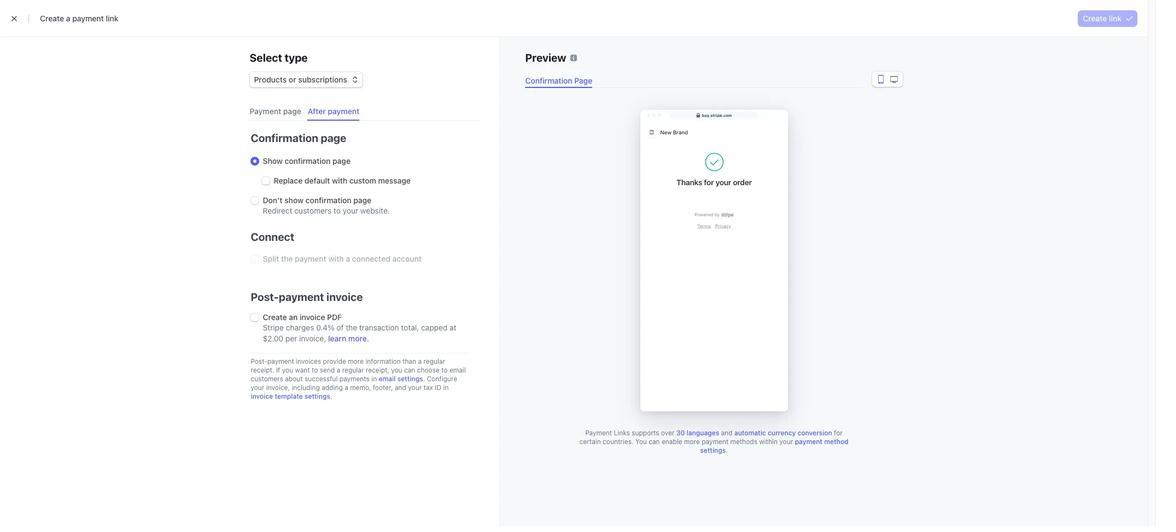 Task type: vqa. For each thing, say whether or not it's contained in the screenshot.
BE
no



Task type: locate. For each thing, give the bounding box(es) containing it.
more up payments
[[348, 358, 364, 366]]

supports
[[632, 429, 659, 438]]

to up configure
[[441, 366, 448, 375]]

0 horizontal spatial payment
[[250, 107, 281, 116]]

2 post- from the top
[[251, 358, 267, 366]]

your
[[343, 206, 358, 215], [251, 384, 264, 392], [408, 384, 422, 392], [780, 438, 793, 446]]

post- for post-payment invoice
[[251, 291, 279, 304]]

email settings link
[[379, 375, 423, 383]]

1 vertical spatial with
[[328, 254, 344, 264]]

0 vertical spatial email
[[450, 366, 466, 375]]

0 vertical spatial invoice,
[[299, 334, 326, 343]]

0 vertical spatial confirmation
[[525, 76, 572, 85]]

invoice up pdf
[[327, 291, 363, 304]]

1 vertical spatial can
[[649, 438, 660, 446]]

your down receipt.
[[251, 384, 264, 392]]

0 vertical spatial payment
[[250, 107, 281, 116]]

can
[[404, 366, 415, 375], [649, 438, 660, 446]]

payment for payment page
[[250, 107, 281, 116]]

1 horizontal spatial create
[[263, 313, 287, 322]]

1 horizontal spatial confirmation
[[525, 76, 572, 85]]

page inside payment page button
[[283, 107, 301, 116]]

conversion
[[798, 429, 832, 438]]

payment links supports over 30 languages and automatic currency conversion
[[585, 429, 832, 438]]

0 horizontal spatial the
[[281, 254, 293, 264]]

in right id
[[443, 384, 449, 392]]

1 horizontal spatial invoice
[[300, 313, 325, 322]]

languages
[[687, 429, 719, 438]]

post- inside post-payment invoices provide more information than a regular receipt. if you want to send a regular receipt, you can choose to email customers about successful payments in
[[251, 358, 267, 366]]

your left website.
[[343, 206, 358, 215]]

confirmation up default
[[285, 156, 331, 166]]

1 horizontal spatial customers
[[294, 206, 332, 215]]

1 horizontal spatial regular
[[424, 358, 445, 366]]

invoice, inside stripe charges 0.4% of the transaction total, capped at $2.00 per invoice,
[[299, 334, 326, 343]]

2 vertical spatial more
[[684, 438, 700, 446]]

the right split
[[281, 254, 293, 264]]

in
[[371, 375, 377, 383], [443, 384, 449, 392]]

the inside stripe charges 0.4% of the transaction total, capped at $2.00 per invoice,
[[346, 323, 357, 333]]

you right if
[[282, 366, 293, 375]]

invoice, up template
[[266, 384, 290, 392]]

post- up receipt.
[[251, 358, 267, 366]]

invoice for payment
[[327, 291, 363, 304]]

0 horizontal spatial you
[[282, 366, 293, 375]]

1 horizontal spatial you
[[391, 366, 402, 375]]

can down "supports"
[[649, 438, 660, 446]]

1 horizontal spatial to
[[334, 206, 341, 215]]

1 vertical spatial confirmation
[[306, 196, 351, 205]]

0 vertical spatial more
[[348, 334, 367, 343]]

1 horizontal spatial settings
[[397, 375, 423, 383]]

learn more link
[[328, 334, 367, 343]]

receipt.
[[251, 366, 274, 375]]

create link
[[1083, 14, 1122, 23]]

split
[[263, 254, 279, 264]]

0 horizontal spatial regular
[[342, 366, 364, 375]]

payments
[[340, 375, 370, 383]]

than
[[403, 358, 416, 366]]

1 post- from the top
[[251, 291, 279, 304]]

invoices
[[296, 358, 321, 366]]

connected
[[352, 254, 390, 264]]

can down 'than'
[[404, 366, 415, 375]]

create inside button
[[1083, 14, 1107, 23]]

or
[[289, 75, 296, 84]]

products
[[254, 75, 287, 84]]

payment
[[72, 14, 104, 23], [328, 107, 359, 116], [295, 254, 326, 264], [279, 291, 324, 304], [267, 358, 294, 366], [702, 438, 729, 446], [795, 438, 823, 446]]

2 horizontal spatial create
[[1083, 14, 1107, 23]]

payment inside for certain countries. you can enable more payment methods within your
[[702, 438, 729, 446]]

more inside post-payment invoices provide more information than a regular receipt. if you want to send a regular receipt, you can choose to email customers about successful payments in
[[348, 358, 364, 366]]

if
[[276, 366, 280, 375]]

regular up choose
[[424, 358, 445, 366]]

a
[[66, 14, 70, 23], [346, 254, 350, 264], [418, 358, 422, 366], [337, 366, 340, 375], [345, 384, 348, 392]]

1 horizontal spatial can
[[649, 438, 660, 446]]

per
[[285, 334, 297, 343]]

2 horizontal spatial invoice
[[327, 291, 363, 304]]

1 vertical spatial the
[[346, 323, 357, 333]]

0 vertical spatial regular
[[424, 358, 445, 366]]

0 vertical spatial invoice
[[327, 291, 363, 304]]

0 vertical spatial in
[[371, 375, 377, 383]]

0 horizontal spatial settings
[[305, 393, 330, 401]]

more inside for certain countries. you can enable more payment methods within your
[[684, 438, 700, 446]]

0 horizontal spatial email
[[379, 375, 396, 383]]

post- up stripe
[[251, 291, 279, 304]]

1 vertical spatial more
[[348, 358, 364, 366]]

don't
[[263, 196, 283, 205]]

30 languages link
[[676, 429, 719, 438]]

confirmation down default
[[306, 196, 351, 205]]

customers
[[294, 206, 332, 215], [251, 375, 283, 383]]

invoice down receipt.
[[251, 393, 273, 401]]

don't show confirmation page redirect customers to your website.
[[263, 196, 390, 215]]

with left connected
[[328, 254, 344, 264]]

customers down show
[[294, 206, 332, 215]]

0 vertical spatial confirmation
[[285, 156, 331, 166]]

message
[[378, 176, 411, 185]]

1 horizontal spatial and
[[721, 429, 733, 438]]

replace
[[274, 176, 303, 185]]

0 horizontal spatial can
[[404, 366, 415, 375]]

payment down products
[[250, 107, 281, 116]]

1 vertical spatial settings
[[305, 393, 330, 401]]

1 vertical spatial invoice
[[300, 313, 325, 322]]

you up email settings link
[[391, 366, 402, 375]]

. configure your invoice, including adding a memo, footer, and your tax id in invoice template settings .
[[251, 375, 457, 401]]

payment up certain
[[585, 429, 612, 438]]

template
[[275, 393, 303, 401]]

page left after
[[283, 107, 301, 116]]

settings down 'than'
[[397, 375, 423, 383]]

settings down for certain countries. you can enable more payment methods within your
[[700, 447, 726, 455]]

. down 'transaction' at the left
[[367, 334, 369, 343]]

1 horizontal spatial the
[[346, 323, 357, 333]]

page
[[283, 107, 301, 116], [321, 132, 346, 144], [333, 156, 351, 166], [353, 196, 371, 205]]

settings inside payment method settings
[[700, 447, 726, 455]]

invoice
[[327, 291, 363, 304], [300, 313, 325, 322], [251, 393, 273, 401]]

invoice up "charges"
[[300, 313, 325, 322]]

1 horizontal spatial payment
[[585, 429, 612, 438]]

confirmation page
[[251, 132, 346, 144]]

and up methods
[[721, 429, 733, 438]]

settings
[[397, 375, 423, 383], [305, 393, 330, 401], [700, 447, 726, 455]]

confirmation inside don't show confirmation page redirect customers to your website.
[[306, 196, 351, 205]]

payment page
[[250, 107, 301, 116]]

in down receipt,
[[371, 375, 377, 383]]

about
[[285, 375, 303, 383]]

confirmation
[[525, 76, 572, 85], [251, 132, 318, 144]]

enable
[[662, 438, 682, 446]]

0 horizontal spatial link
[[106, 14, 118, 23]]

payment
[[250, 107, 281, 116], [585, 429, 612, 438]]

in inside . configure your invoice, including adding a memo, footer, and your tax id in invoice template settings .
[[443, 384, 449, 392]]

page up website.
[[353, 196, 371, 205]]

invoice for an
[[300, 313, 325, 322]]

create for create a payment link
[[40, 14, 64, 23]]

capped
[[421, 323, 448, 333]]

after payment
[[308, 107, 359, 116]]

post-payment invoices provide more information than a regular receipt. if you want to send a regular receipt, you can choose to email customers about successful payments in
[[251, 358, 466, 383]]

pdf
[[327, 313, 342, 322]]

invoice, down "charges"
[[299, 334, 326, 343]]

.
[[367, 334, 369, 343], [423, 375, 425, 383], [330, 393, 332, 401], [726, 447, 728, 455]]

0 horizontal spatial invoice,
[[266, 384, 290, 392]]

0 horizontal spatial invoice
[[251, 393, 273, 401]]

after
[[308, 107, 326, 116]]

0 horizontal spatial confirmation
[[251, 132, 318, 144]]

email up configure
[[450, 366, 466, 375]]

send
[[320, 366, 335, 375]]

. down adding at the bottom of the page
[[330, 393, 332, 401]]

payment link settings tab list
[[245, 103, 479, 121]]

website.
[[360, 206, 390, 215]]

confirmation down preview
[[525, 76, 572, 85]]

confirmation for confirmation page
[[251, 132, 318, 144]]

email settings
[[379, 375, 423, 383]]

2 horizontal spatial settings
[[700, 447, 726, 455]]

currency
[[768, 429, 796, 438]]

2 link from the left
[[1109, 14, 1122, 23]]

. down for certain countries. you can enable more payment methods within your
[[726, 447, 728, 455]]

to down replace default with custom message
[[334, 206, 341, 215]]

0 vertical spatial post-
[[251, 291, 279, 304]]

payment inside payment method settings
[[795, 438, 823, 446]]

subscriptions
[[298, 75, 347, 84]]

countries.
[[603, 438, 634, 446]]

invoice, inside . configure your invoice, including adding a memo, footer, and your tax id in invoice template settings .
[[266, 384, 290, 392]]

select type
[[250, 51, 308, 64]]

0 vertical spatial settings
[[397, 375, 423, 383]]

1 horizontal spatial in
[[443, 384, 449, 392]]

more down '30 languages' link
[[684, 438, 700, 446]]

customers inside don't show confirmation page redirect customers to your website.
[[294, 206, 332, 215]]

automatic currency conversion link
[[734, 429, 832, 438]]

0 horizontal spatial in
[[371, 375, 377, 383]]

a inside . configure your invoice, including adding a memo, footer, and your tax id in invoice template settings .
[[345, 384, 348, 392]]

0 vertical spatial customers
[[294, 206, 332, 215]]

and down email settings link
[[395, 384, 406, 392]]

2 vertical spatial invoice
[[251, 393, 273, 401]]

0 vertical spatial can
[[404, 366, 415, 375]]

payment inside button
[[250, 107, 281, 116]]

0 horizontal spatial customers
[[251, 375, 283, 383]]

with right default
[[332, 176, 347, 185]]

1 vertical spatial payment
[[585, 429, 612, 438]]

the up learn more .
[[346, 323, 357, 333]]

receipt,
[[366, 366, 389, 375]]

email up "footer,"
[[379, 375, 396, 383]]

1 horizontal spatial email
[[450, 366, 466, 375]]

email
[[450, 366, 466, 375], [379, 375, 396, 383]]

2 horizontal spatial to
[[441, 366, 448, 375]]

settings down including
[[305, 393, 330, 401]]

1 horizontal spatial link
[[1109, 14, 1122, 23]]

more
[[348, 334, 367, 343], [348, 358, 364, 366], [684, 438, 700, 446]]

you
[[282, 366, 293, 375], [391, 366, 402, 375]]

more right learn
[[348, 334, 367, 343]]

regular
[[424, 358, 445, 366], [342, 366, 364, 375]]

0 horizontal spatial and
[[395, 384, 406, 392]]

confirmation inside confirmation page button
[[525, 76, 572, 85]]

1 vertical spatial invoice,
[[266, 384, 290, 392]]

buy.stripe.com
[[702, 113, 732, 117]]

to
[[334, 206, 341, 215], [312, 366, 318, 375], [441, 366, 448, 375]]

default
[[305, 176, 330, 185]]

your down automatic currency conversion link
[[780, 438, 793, 446]]

payment method settings link
[[700, 438, 849, 455]]

0 horizontal spatial create
[[40, 14, 64, 23]]

1 vertical spatial post-
[[251, 358, 267, 366]]

regular up payments
[[342, 366, 364, 375]]

select
[[250, 51, 282, 64]]

create
[[40, 14, 64, 23], [1083, 14, 1107, 23], [263, 313, 287, 322]]

1 vertical spatial confirmation
[[251, 132, 318, 144]]

automatic
[[734, 429, 766, 438]]

customers down receipt.
[[251, 375, 283, 383]]

post-payment invoice
[[251, 291, 363, 304]]

and
[[395, 384, 406, 392], [721, 429, 733, 438]]

method
[[824, 438, 849, 446]]

0 vertical spatial and
[[395, 384, 406, 392]]

to down invoices
[[312, 366, 318, 375]]

after payment button
[[303, 103, 366, 121]]

1 vertical spatial in
[[443, 384, 449, 392]]

1 horizontal spatial invoice,
[[299, 334, 326, 343]]

link
[[106, 14, 118, 23], [1109, 14, 1122, 23]]

1 vertical spatial customers
[[251, 375, 283, 383]]

2 vertical spatial settings
[[700, 447, 726, 455]]

confirmation up the show
[[251, 132, 318, 144]]

0 vertical spatial the
[[281, 254, 293, 264]]

account
[[392, 254, 422, 264]]



Task type: describe. For each thing, give the bounding box(es) containing it.
payment page button
[[245, 103, 308, 121]]

charges
[[286, 323, 314, 333]]

and inside . configure your invoice, including adding a memo, footer, and your tax id in invoice template settings .
[[395, 384, 406, 392]]

show confirmation page
[[263, 156, 351, 166]]

links
[[614, 429, 630, 438]]

an
[[289, 313, 298, 322]]

link inside create link button
[[1109, 14, 1122, 23]]

provide
[[323, 358, 346, 366]]

0.4%
[[316, 323, 335, 333]]

at
[[450, 323, 456, 333]]

learn more .
[[328, 334, 369, 343]]

confirmation for confirmation page
[[525, 76, 572, 85]]

within
[[759, 438, 778, 446]]

preview
[[525, 51, 566, 64]]

for
[[834, 429, 843, 438]]

30
[[676, 429, 685, 438]]

your inside don't show confirmation page redirect customers to your website.
[[343, 206, 358, 215]]

adding
[[322, 384, 343, 392]]

can inside for certain countries. you can enable more payment methods within your
[[649, 438, 660, 446]]

in inside post-payment invoices provide more information than a regular receipt. if you want to send a regular receipt, you can choose to email customers about successful payments in
[[371, 375, 377, 383]]

can inside post-payment invoices provide more information than a regular receipt. if you want to send a regular receipt, you can choose to email customers about successful payments in
[[404, 366, 415, 375]]

successful
[[305, 375, 338, 383]]

show
[[263, 156, 283, 166]]

information
[[366, 358, 401, 366]]

create for create link
[[1083, 14, 1107, 23]]

. up the "tax"
[[423, 375, 425, 383]]

redirect
[[263, 206, 292, 215]]

footer,
[[373, 384, 393, 392]]

certain
[[579, 438, 601, 446]]

split the payment with a connected account
[[263, 254, 422, 264]]

page inside don't show confirmation page redirect customers to your website.
[[353, 196, 371, 205]]

your inside for certain countries. you can enable more payment methods within your
[[780, 438, 793, 446]]

1 you from the left
[[282, 366, 293, 375]]

page up replace default with custom message
[[333, 156, 351, 166]]

payment inside button
[[328, 107, 359, 116]]

methods
[[730, 438, 757, 446]]

of
[[337, 323, 344, 333]]

products or subscriptions
[[254, 75, 347, 84]]

invoice inside . configure your invoice, including adding a memo, footer, and your tax id in invoice template settings .
[[251, 393, 273, 401]]

products or subscriptions button
[[250, 70, 363, 88]]

payment inside post-payment invoices provide more information than a regular receipt. if you want to send a regular receipt, you can choose to email customers about successful payments in
[[267, 358, 294, 366]]

for certain countries. you can enable more payment methods within your
[[579, 429, 843, 446]]

payment method settings
[[700, 438, 849, 455]]

total,
[[401, 323, 419, 333]]

over
[[661, 429, 675, 438]]

learn
[[328, 334, 346, 343]]

choose
[[417, 366, 440, 375]]

invoice template settings link
[[251, 393, 330, 401]]

to inside don't show confirmation page redirect customers to your website.
[[334, 206, 341, 215]]

page
[[574, 76, 592, 85]]

including
[[292, 384, 320, 392]]

tax
[[424, 384, 433, 392]]

post- for post-payment invoices provide more information than a regular receipt. if you want to send a regular receipt, you can choose to email customers about successful payments in
[[251, 358, 267, 366]]

email inside post-payment invoices provide more information than a regular receipt. if you want to send a regular receipt, you can choose to email customers about successful payments in
[[450, 366, 466, 375]]

1 link from the left
[[106, 14, 118, 23]]

confirmation page
[[525, 76, 592, 85]]

confirmation page button
[[525, 74, 599, 88]]

replace default with custom message
[[274, 176, 411, 185]]

1 vertical spatial and
[[721, 429, 733, 438]]

create for create an invoice pdf
[[263, 313, 287, 322]]

1 vertical spatial email
[[379, 375, 396, 383]]

stripe charges 0.4% of the transaction total, capped at $2.00 per invoice,
[[263, 323, 456, 343]]

your left the "tax"
[[408, 384, 422, 392]]

id
[[435, 384, 441, 392]]

transaction
[[359, 323, 399, 333]]

custom
[[349, 176, 376, 185]]

1 vertical spatial regular
[[342, 366, 364, 375]]

create a payment link
[[40, 14, 118, 23]]

type
[[285, 51, 308, 64]]

connect
[[251, 231, 294, 243]]

customers inside post-payment invoices provide more information than a regular receipt. if you want to send a regular receipt, you can choose to email customers about successful payments in
[[251, 375, 283, 383]]

0 horizontal spatial to
[[312, 366, 318, 375]]

0 vertical spatial with
[[332, 176, 347, 185]]

page down after payment button
[[321, 132, 346, 144]]

want
[[295, 366, 310, 375]]

memo,
[[350, 384, 371, 392]]

configure
[[427, 375, 457, 383]]

create an invoice pdf
[[263, 313, 342, 322]]

payment for payment links supports over 30 languages and automatic currency conversion
[[585, 429, 612, 438]]

show
[[285, 196, 304, 205]]

create link button
[[1079, 10, 1137, 26]]

2 you from the left
[[391, 366, 402, 375]]

you
[[635, 438, 647, 446]]

$2.00
[[263, 334, 283, 343]]

settings inside . configure your invoice, including adding a memo, footer, and your tax id in invoice template settings .
[[305, 393, 330, 401]]

stripe
[[263, 323, 284, 333]]



